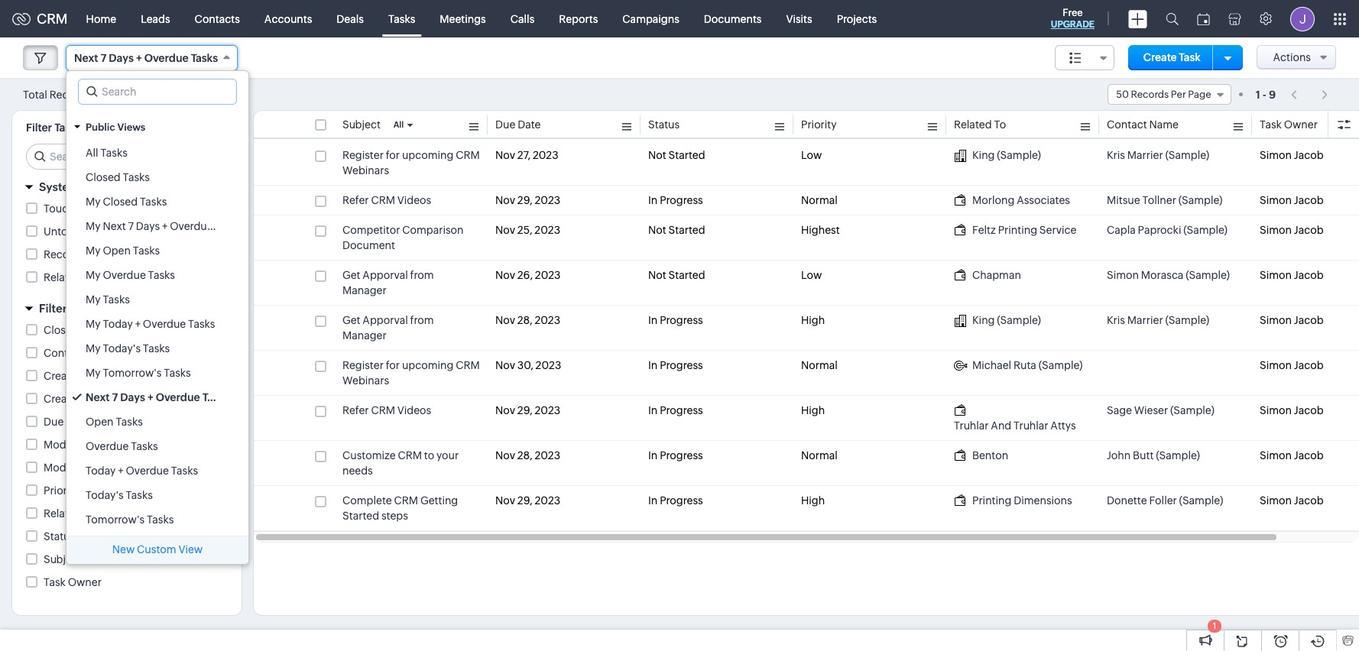 Task type: describe. For each thing, give the bounding box(es) containing it.
defined
[[82, 180, 125, 193]]

logo image
[[12, 13, 31, 25]]

accounts
[[264, 13, 312, 25]]

king (sample) for high
[[973, 314, 1042, 327]]

0 horizontal spatial task
[[44, 577, 66, 589]]

29, for truhlar and truhlar attys
[[518, 405, 533, 417]]

sage wieser (sample)
[[1107, 405, 1215, 417]]

chapman link
[[954, 268, 1022, 283]]

crm up customize
[[371, 405, 395, 417]]

refer for normal
[[343, 194, 369, 206]]

next 7 days + overdue tasks inside field
[[74, 52, 218, 64]]

(sample) for printing dimensions link
[[1180, 495, 1224, 507]]

in for crm
[[648, 359, 658, 372]]

overdue down my open tasks
[[103, 269, 146, 281]]

my for my today's tasks
[[86, 343, 101, 355]]

customize crm to your needs
[[343, 450, 459, 477]]

0 vertical spatial open
[[103, 245, 131, 257]]

next 7 days + overdue tasks inside public views region
[[86, 392, 229, 404]]

morlong associates link
[[954, 193, 1071, 208]]

benton link
[[954, 448, 1009, 463]]

my for my tasks
[[86, 294, 101, 306]]

record action
[[44, 249, 115, 261]]

overdue down my tomorrow's tasks
[[156, 392, 200, 404]]

1 vertical spatial related
[[44, 271, 82, 284]]

custom
[[137, 544, 176, 556]]

2023 for nov 27, 2023's register for upcoming crm webinars link
[[533, 149, 559, 161]]

michael
[[973, 359, 1012, 372]]

tollner
[[1143, 194, 1177, 206]]

accounts link
[[252, 0, 324, 37]]

jacob for simon morasca (sample) link on the top right of the page
[[1295, 269, 1324, 281]]

nov for the get apporval from manager link corresponding to nov 26, 2023
[[496, 269, 515, 281]]

1 vertical spatial search text field
[[27, 145, 229, 169]]

view
[[179, 544, 203, 556]]

1 vertical spatial today's
[[86, 489, 124, 502]]

1 vertical spatial next
[[103, 220, 126, 232]]

modified for modified time
[[44, 462, 88, 474]]

overdue tasks
[[86, 440, 158, 453]]

(sample) up the michael ruta (sample) link at bottom
[[997, 314, 1042, 327]]

simon for truhlar and truhlar attys link
[[1260, 405, 1292, 417]]

register for nov 30, 2023
[[343, 359, 384, 372]]

simon morasca (sample)
[[1107, 269, 1230, 281]]

meetings link
[[428, 0, 498, 37]]

1 vertical spatial owner
[[68, 577, 102, 589]]

crm up competitor
[[371, 194, 395, 206]]

touched
[[44, 203, 88, 215]]

1 horizontal spatial status
[[648, 119, 680, 131]]

home link
[[74, 0, 129, 37]]

apporval for nov 26, 2023
[[363, 269, 408, 281]]

0 vertical spatial today's
[[103, 343, 141, 355]]

upcoming for nov 27, 2023
[[402, 149, 454, 161]]

nov 28, 2023 for customize crm to your needs
[[496, 450, 561, 462]]

nov 25, 2023
[[496, 224, 561, 236]]

row group containing register for upcoming crm webinars
[[254, 141, 1360, 531]]

0 horizontal spatial contact name
[[44, 347, 115, 359]]

truhlar and truhlar attys link
[[954, 403, 1092, 434]]

customize crm to your needs link
[[343, 448, 480, 479]]

0 vertical spatial related
[[954, 119, 992, 131]]

mitsue tollner (sample) link
[[1107, 193, 1223, 208]]

capla paprocki (sample) link
[[1107, 223, 1228, 238]]

documents
[[704, 13, 762, 25]]

michael ruta (sample) link
[[954, 358, 1083, 373]]

truhlar and truhlar attys
[[954, 420, 1077, 432]]

50 records per page
[[1117, 89, 1212, 100]]

king (sample) link for high
[[954, 313, 1042, 328]]

get apporval from manager link for nov 28, 2023
[[343, 313, 480, 343]]

28, for get apporval from manager
[[518, 314, 533, 327]]

1 vertical spatial today
[[86, 465, 116, 477]]

in for manager
[[648, 314, 658, 327]]

contacts
[[195, 13, 240, 25]]

dimensions
[[1014, 495, 1073, 507]]

all for all tasks
[[86, 147, 98, 159]]

getting
[[421, 495, 458, 507]]

0 horizontal spatial status
[[44, 531, 75, 543]]

john
[[1107, 450, 1131, 462]]

1 horizontal spatial name
[[1150, 119, 1179, 131]]

overdue inside field
[[144, 52, 189, 64]]

1 vertical spatial days
[[136, 220, 160, 232]]

jacob for kris marrier (sample) link associated with low
[[1295, 149, 1324, 161]]

records for untouched
[[102, 226, 143, 238]]

1 horizontal spatial contact
[[1107, 119, 1148, 131]]

4 in progress from the top
[[648, 405, 703, 417]]

1 vertical spatial task owner
[[44, 577, 102, 589]]

1 simon jacob from the top
[[1260, 149, 1324, 161]]

overdue down the open tasks
[[86, 440, 129, 453]]

home
[[86, 13, 116, 25]]

by
[[84, 122, 97, 134]]

morlong associates
[[973, 194, 1071, 206]]

+ inside next 7 days + overdue tasks field
[[136, 52, 142, 64]]

marrier for high
[[1128, 314, 1164, 327]]

views
[[117, 122, 146, 133]]

videos for normal
[[398, 194, 431, 206]]

30,
[[518, 359, 534, 372]]

public views region
[[67, 141, 249, 532]]

in progress for your
[[648, 450, 703, 462]]

my overdue tasks
[[86, 269, 175, 281]]

1 vertical spatial open
[[86, 416, 114, 428]]

deals
[[337, 13, 364, 25]]

low for king (sample)
[[801, 149, 822, 161]]

get for nov 28, 2023
[[343, 314, 361, 327]]

page
[[1189, 89, 1212, 100]]

all tasks
[[86, 147, 128, 159]]

1 vertical spatial name
[[86, 347, 115, 359]]

nov for customize crm to your needs link
[[496, 450, 515, 462]]

created time
[[44, 393, 110, 405]]

0 vertical spatial action
[[82, 249, 115, 261]]

new
[[112, 544, 135, 556]]

1 horizontal spatial due
[[496, 119, 516, 131]]

free
[[1063, 7, 1083, 18]]

filter for filter by fields
[[39, 302, 67, 315]]

mitsue
[[1107, 194, 1141, 206]]

filter by fields button
[[12, 295, 242, 322]]

6 jacob from the top
[[1295, 359, 1324, 372]]

0 vertical spatial search text field
[[79, 80, 236, 104]]

jacob for capla paprocki (sample) link
[[1295, 224, 1324, 236]]

high for printing dimensions
[[801, 495, 825, 507]]

crm left 27,
[[456, 149, 480, 161]]

1 vertical spatial subject
[[44, 554, 82, 566]]

crm left 30, in the bottom of the page
[[456, 359, 480, 372]]

simon jacob for john butt (sample) link
[[1260, 450, 1324, 462]]

nov for 'refer crm videos' link corresponding to normal
[[496, 194, 515, 206]]

29, for printing dimensions
[[518, 495, 533, 507]]

printing inside printing dimensions link
[[973, 495, 1012, 507]]

9 for 1 - 9
[[1269, 88, 1276, 101]]

my for my tomorrow's tasks
[[86, 367, 101, 379]]

1 vertical spatial priority
[[44, 485, 79, 497]]

actions
[[1274, 51, 1312, 63]]

competitor comparison document link
[[343, 223, 480, 253]]

simon jacob for sage wieser (sample) link
[[1260, 405, 1324, 417]]

create
[[1144, 51, 1177, 63]]

modified time
[[44, 462, 115, 474]]

1 vertical spatial 7
[[128, 220, 134, 232]]

28, for customize crm to your needs
[[518, 450, 533, 462]]

started for nov 27, 2023
[[669, 149, 706, 161]]

closed tasks
[[86, 171, 150, 184]]

2023 for high's 'refer crm videos' link
[[535, 405, 561, 417]]

+ down overdue tasks
[[118, 465, 124, 477]]

2023 for competitor comparison document link on the top
[[535, 224, 561, 236]]

visits
[[786, 13, 813, 25]]

5 simon jacob from the top
[[1260, 314, 1324, 327]]

create task button
[[1129, 45, 1216, 70]]

for for nov 30, 2023
[[386, 359, 400, 372]]

search image
[[1166, 12, 1179, 25]]

printing dimensions
[[973, 495, 1073, 507]]

filter for filter tasks by
[[26, 122, 52, 134]]

donette
[[1107, 495, 1148, 507]]

4 in from the top
[[648, 405, 658, 417]]

overdue up my today's tasks
[[143, 318, 186, 330]]

nov 29, 2023 for truhlar and truhlar attys
[[496, 405, 561, 417]]

jacob for donette foller (sample) link in the right bottom of the page
[[1295, 495, 1324, 507]]

tasks link
[[376, 0, 428, 37]]

closed for closed tasks
[[86, 171, 121, 184]]

refer crm videos link for normal
[[343, 193, 431, 208]]

crm inside the complete crm getting started steps
[[394, 495, 418, 507]]

(sample) for the feltz printing service link
[[1184, 224, 1228, 236]]

complete
[[343, 495, 392, 507]]

jacob for mitsue tollner (sample) link
[[1295, 194, 1324, 206]]

search element
[[1157, 0, 1188, 37]]

overdue down system defined filters dropdown button
[[170, 220, 213, 232]]

customize
[[343, 450, 396, 462]]

crm right logo
[[37, 11, 68, 27]]

nov for the get apporval from manager link for nov 28, 2023
[[496, 314, 515, 327]]

1 vertical spatial due date
[[44, 416, 89, 428]]

system defined filters
[[39, 180, 162, 193]]

my closed tasks
[[86, 196, 167, 208]]

my for my next 7 days + overdue tasks
[[86, 220, 101, 232]]

2 vertical spatial next
[[86, 392, 110, 404]]

webinars for nov 27, 2023
[[343, 164, 389, 177]]

records for touched
[[90, 203, 131, 215]]

simon jacob for mitsue tollner (sample) link
[[1260, 194, 1324, 206]]

1 horizontal spatial task owner
[[1260, 119, 1318, 131]]

nov 26, 2023
[[496, 269, 561, 281]]

competitor comparison document
[[343, 224, 464, 252]]

meetings
[[440, 13, 486, 25]]

free upgrade
[[1051, 7, 1095, 30]]

ruta
[[1014, 359, 1037, 372]]

related records action
[[44, 271, 160, 284]]

1 vertical spatial contact
[[44, 347, 84, 359]]

normal for michael
[[801, 359, 838, 372]]

1 in from the top
[[648, 194, 658, 206]]

by for created
[[86, 370, 98, 382]]

associates
[[1017, 194, 1071, 206]]

printing inside the feltz printing service link
[[998, 224, 1038, 236]]

overdue down overdue tasks
[[126, 465, 169, 477]]

king for low
[[973, 149, 995, 161]]

not for nov 27, 2023
[[648, 149, 667, 161]]

apporval for nov 28, 2023
[[363, 314, 408, 327]]

0 vertical spatial today
[[103, 318, 133, 330]]

videos for high
[[398, 405, 431, 417]]

0 horizontal spatial due
[[44, 416, 64, 428]]

system defined filters button
[[12, 174, 242, 200]]

my for my closed tasks
[[86, 196, 101, 208]]

feltz printing service
[[973, 224, 1077, 236]]

and
[[991, 420, 1012, 432]]

simon for printing dimensions link
[[1260, 495, 1292, 507]]

1 vertical spatial task
[[1260, 119, 1282, 131]]

contacts link
[[182, 0, 252, 37]]

1 horizontal spatial date
[[518, 119, 541, 131]]

refer crm videos for normal
[[343, 194, 431, 206]]

2 vertical spatial related
[[44, 508, 82, 520]]

(sample) for high king (sample) link
[[1166, 314, 1210, 327]]

+ down my closed tasks
[[162, 220, 168, 232]]

sage wieser (sample) link
[[1107, 403, 1215, 418]]

1 vertical spatial related to
[[44, 508, 96, 520]]

2023 for the get apporval from manager link corresponding to nov 26, 2023
[[535, 269, 561, 281]]

kris marrier (sample) link for high
[[1107, 313, 1210, 328]]

sage
[[1107, 405, 1133, 417]]

register for upcoming crm webinars link for nov 30, 2023
[[343, 358, 480, 388]]

1 truhlar from the left
[[954, 420, 989, 432]]

jacob for john butt (sample) link
[[1295, 450, 1324, 462]]

1 horizontal spatial related to
[[954, 119, 1007, 131]]

chapman
[[973, 269, 1022, 281]]

marrier for low
[[1128, 149, 1164, 161]]

filter tasks by
[[26, 122, 97, 134]]

nov 28, 2023 for get apporval from manager
[[496, 314, 561, 327]]

new custom view
[[112, 544, 203, 556]]

record
[[44, 249, 80, 261]]

king for high
[[973, 314, 995, 327]]

profile image
[[1291, 7, 1315, 31]]

leads link
[[129, 0, 182, 37]]

1 vertical spatial closed
[[103, 196, 138, 208]]

kris marrier (sample) link for low
[[1107, 148, 1210, 163]]

26,
[[518, 269, 533, 281]]

1 in progress from the top
[[648, 194, 703, 206]]



Task type: locate. For each thing, give the bounding box(es) containing it.
nov right your
[[496, 450, 515, 462]]

records up my open tasks
[[102, 226, 143, 238]]

nov for high's 'refer crm videos' link
[[496, 405, 515, 417]]

king up morlong
[[973, 149, 995, 161]]

2 nov 28, 2023 from the top
[[496, 450, 561, 462]]

2 manager from the top
[[343, 330, 387, 342]]

records up my tasks in the top left of the page
[[84, 271, 125, 284]]

1 for 1 - 9
[[1256, 88, 1261, 101]]

refer crm videos link for high
[[343, 403, 431, 418]]

1 register for upcoming crm webinars from the top
[[343, 149, 480, 177]]

0 horizontal spatial 7
[[101, 52, 107, 64]]

0 vertical spatial get
[[343, 269, 361, 281]]

0 vertical spatial subject
[[343, 119, 381, 131]]

2 kris from the top
[[1107, 314, 1126, 327]]

tomorrow's down my today's tasks
[[103, 367, 162, 379]]

kris marrier (sample) link up tollner
[[1107, 148, 1210, 163]]

0 horizontal spatial contact
[[44, 347, 84, 359]]

reports
[[559, 13, 598, 25]]

priority
[[801, 119, 837, 131], [44, 485, 79, 497]]

profile element
[[1282, 0, 1325, 37]]

1 get apporval from manager link from the top
[[343, 268, 480, 298]]

next up my open tasks
[[103, 220, 126, 232]]

king down chapman link
[[973, 314, 995, 327]]

1 vertical spatial get apporval from manager link
[[343, 313, 480, 343]]

9 nov from the top
[[496, 495, 515, 507]]

1 webinars from the top
[[343, 164, 389, 177]]

1 29, from the top
[[518, 194, 533, 206]]

time for modified time
[[90, 462, 115, 474]]

untouched records
[[44, 226, 143, 238]]

9 up public
[[93, 89, 99, 101]]

refer crm videos up competitor
[[343, 194, 431, 206]]

records for related
[[84, 271, 125, 284]]

2 vertical spatial not started
[[648, 269, 706, 281]]

due
[[496, 119, 516, 131], [44, 416, 64, 428]]

7 my from the top
[[86, 343, 101, 355]]

printing
[[998, 224, 1038, 236], [973, 495, 1012, 507]]

2023 for register for upcoming crm webinars link related to nov 30, 2023
[[536, 359, 562, 372]]

0 horizontal spatial task owner
[[44, 577, 102, 589]]

2 nov from the top
[[496, 194, 515, 206]]

1 refer from the top
[[343, 194, 369, 206]]

1 king from the top
[[973, 149, 995, 161]]

2 king from the top
[[973, 314, 995, 327]]

2 normal from the top
[[801, 359, 838, 372]]

filters
[[128, 180, 162, 193]]

0 vertical spatial to
[[994, 119, 1007, 131]]

created for created time
[[44, 393, 83, 405]]

next up the open tasks
[[86, 392, 110, 404]]

my for my overdue tasks
[[86, 269, 101, 281]]

0 vertical spatial owner
[[1284, 119, 1318, 131]]

2 refer crm videos link from the top
[[343, 403, 431, 418]]

task
[[1179, 51, 1201, 63], [1260, 119, 1282, 131], [44, 577, 66, 589]]

in for your
[[648, 450, 658, 462]]

0 vertical spatial printing
[[998, 224, 1038, 236]]

task inside button
[[1179, 51, 1201, 63]]

not started for nov 25, 2023
[[648, 224, 706, 236]]

simon jacob for donette foller (sample) link in the right bottom of the page
[[1260, 495, 1324, 507]]

to
[[424, 450, 435, 462]]

printing dimensions link
[[954, 493, 1073, 509]]

2 marrier from the top
[[1128, 314, 1164, 327]]

0 vertical spatial not
[[648, 149, 667, 161]]

0 vertical spatial 28,
[[518, 314, 533, 327]]

1 vertical spatial low
[[801, 269, 822, 281]]

crm left "to"
[[398, 450, 422, 462]]

1 for from the top
[[386, 149, 400, 161]]

1 nov from the top
[[496, 149, 515, 161]]

to down the today's tasks
[[84, 508, 96, 520]]

from for nov 28, 2023
[[410, 314, 434, 327]]

50 Records Per Page field
[[1108, 84, 1232, 105]]

wieser
[[1135, 405, 1169, 417]]

contact
[[1107, 119, 1148, 131], [44, 347, 84, 359]]

2 vertical spatial 29,
[[518, 495, 533, 507]]

filter down the total
[[26, 122, 52, 134]]

kris up mitsue
[[1107, 149, 1126, 161]]

my for my today + overdue tasks
[[86, 318, 101, 330]]

0 vertical spatial created
[[44, 370, 83, 382]]

1 vertical spatial register for upcoming crm webinars link
[[343, 358, 480, 388]]

today down fields
[[103, 318, 133, 330]]

tasks
[[388, 13, 415, 25], [191, 52, 218, 64], [54, 122, 82, 134], [100, 147, 128, 159], [123, 171, 150, 184], [140, 196, 167, 208], [215, 220, 242, 232], [133, 245, 160, 257], [148, 269, 175, 281], [103, 294, 130, 306], [188, 318, 215, 330], [143, 343, 170, 355], [164, 367, 191, 379], [202, 392, 229, 404], [116, 416, 143, 428], [131, 440, 158, 453], [171, 465, 198, 477], [126, 489, 153, 502], [147, 514, 174, 526]]

2 in progress from the top
[[648, 314, 703, 327]]

nov 29, 2023 for printing dimensions
[[496, 495, 561, 507]]

my down the touched records
[[86, 220, 101, 232]]

2 king (sample) from the top
[[973, 314, 1042, 327]]

0 vertical spatial king
[[973, 149, 995, 161]]

all inside public views region
[[86, 147, 98, 159]]

donette foller (sample)
[[1107, 495, 1224, 507]]

3 jacob from the top
[[1295, 224, 1324, 236]]

1 register from the top
[[343, 149, 384, 161]]

1 vertical spatial filter
[[39, 302, 67, 315]]

public views button
[[67, 114, 249, 141]]

feltz
[[973, 224, 996, 236]]

2 horizontal spatial 7
[[128, 220, 134, 232]]

2 from from the top
[[410, 314, 434, 327]]

time down overdue tasks
[[90, 462, 115, 474]]

3 not from the top
[[648, 269, 667, 281]]

all
[[394, 120, 404, 129], [86, 147, 98, 159]]

3 nov from the top
[[496, 224, 515, 236]]

9 for total records 9
[[93, 89, 99, 101]]

butt
[[1133, 450, 1154, 462]]

due date up 27,
[[496, 119, 541, 131]]

records down defined
[[90, 203, 131, 215]]

my open tasks
[[86, 245, 160, 257]]

kris marrier (sample) down morasca
[[1107, 314, 1210, 327]]

nov for complete crm getting started steps link
[[496, 495, 515, 507]]

simon morasca (sample) link
[[1107, 268, 1230, 283]]

-
[[1263, 88, 1267, 101]]

2 in from the top
[[648, 314, 658, 327]]

1 vertical spatial marrier
[[1128, 314, 1164, 327]]

morasca
[[1142, 269, 1184, 281]]

create task
[[1144, 51, 1201, 63]]

simon for morlong associates link
[[1260, 194, 1292, 206]]

2 kris marrier (sample) from the top
[[1107, 314, 1210, 327]]

upcoming for nov 30, 2023
[[402, 359, 454, 372]]

simon jacob for simon morasca (sample) link on the top right of the page
[[1260, 269, 1324, 281]]

(sample) right butt
[[1156, 450, 1201, 462]]

filter by fields
[[39, 302, 118, 315]]

0 horizontal spatial date
[[66, 416, 89, 428]]

for for nov 27, 2023
[[386, 149, 400, 161]]

nov for competitor comparison document link on the top
[[496, 224, 515, 236]]

all for all
[[394, 120, 404, 129]]

nov down nov 26, 2023
[[496, 314, 515, 327]]

0 horizontal spatial all
[[86, 147, 98, 159]]

today's
[[103, 343, 141, 355], [86, 489, 124, 502]]

1 horizontal spatial owner
[[1284, 119, 1318, 131]]

None field
[[1055, 45, 1115, 70]]

progress for started
[[660, 495, 703, 507]]

(sample) right paprocki
[[1184, 224, 1228, 236]]

1 vertical spatial date
[[66, 416, 89, 428]]

next inside field
[[74, 52, 98, 64]]

0 vertical spatial not started
[[648, 149, 706, 161]]

1 vertical spatial kris
[[1107, 314, 1126, 327]]

tasks inside field
[[191, 52, 218, 64]]

2 get from the top
[[343, 314, 361, 327]]

due up modified by
[[44, 416, 64, 428]]

1 refer crm videos link from the top
[[343, 193, 431, 208]]

next 7 days + overdue tasks down leads
[[74, 52, 218, 64]]

2 vertical spatial closed
[[44, 324, 79, 336]]

today's up my tomorrow's tasks
[[103, 343, 141, 355]]

records for 50
[[1131, 89, 1169, 100]]

(sample) up "morlong associates"
[[997, 149, 1042, 161]]

next down home "link"
[[74, 52, 98, 64]]

in for started
[[648, 495, 658, 507]]

my down 'record action'
[[86, 269, 101, 281]]

1 vertical spatial upcoming
[[402, 359, 454, 372]]

1 vertical spatial contact name
[[44, 347, 115, 359]]

4 nov from the top
[[496, 269, 515, 281]]

in progress for crm
[[648, 359, 703, 372]]

projects link
[[825, 0, 890, 37]]

0 horizontal spatial 9
[[93, 89, 99, 101]]

7 up the open tasks
[[112, 392, 118, 404]]

create menu element
[[1120, 0, 1157, 37]]

5 in from the top
[[648, 450, 658, 462]]

9
[[1269, 88, 1276, 101], [93, 89, 99, 101]]

(sample) right wieser on the right bottom of the page
[[1171, 405, 1215, 417]]

due date up modified by
[[44, 416, 89, 428]]

0 vertical spatial tomorrow's
[[103, 367, 162, 379]]

2 vertical spatial days
[[120, 392, 145, 404]]

0 vertical spatial low
[[801, 149, 822, 161]]

0 vertical spatial webinars
[[343, 164, 389, 177]]

1 vertical spatial get
[[343, 314, 361, 327]]

time for created time
[[86, 393, 110, 405]]

from for nov 26, 2023
[[410, 269, 434, 281]]

1 for 1
[[1213, 622, 1217, 631]]

2 webinars from the top
[[343, 375, 389, 387]]

2 vertical spatial 7
[[112, 392, 118, 404]]

records inside "field"
[[1131, 89, 1169, 100]]

0 horizontal spatial name
[[86, 347, 115, 359]]

simon for the feltz printing service link
[[1260, 224, 1292, 236]]

nov up nov 25, 2023
[[496, 194, 515, 206]]

projects
[[837, 13, 877, 25]]

create menu image
[[1129, 10, 1148, 28]]

0 vertical spatial for
[[386, 149, 400, 161]]

0 vertical spatial kris
[[1107, 149, 1126, 161]]

2 simon jacob from the top
[[1260, 194, 1324, 206]]

feltz printing service link
[[954, 223, 1077, 238]]

2 low from the top
[[801, 269, 822, 281]]

king (sample) link down chapman
[[954, 313, 1042, 328]]

total
[[23, 88, 47, 101]]

action down my open tasks
[[127, 271, 160, 284]]

get apporval from manager link
[[343, 268, 480, 298], [343, 313, 480, 343]]

1 horizontal spatial action
[[127, 271, 160, 284]]

0 vertical spatial nov 29, 2023
[[496, 194, 561, 206]]

refer up customize
[[343, 405, 369, 417]]

refer crm videos link up competitor
[[343, 193, 431, 208]]

register
[[343, 149, 384, 161], [343, 359, 384, 372]]

1 get from the top
[[343, 269, 361, 281]]

jacob for sage wieser (sample) link
[[1295, 405, 1324, 417]]

+ down my tomorrow's tasks
[[147, 392, 153, 404]]

0 vertical spatial register for upcoming crm webinars
[[343, 149, 480, 177]]

next 7 days + overdue tasks down my tomorrow's tasks
[[86, 392, 229, 404]]

closed down filter by fields
[[44, 324, 79, 336]]

visits link
[[774, 0, 825, 37]]

1 - 9
[[1256, 88, 1276, 101]]

1
[[1256, 88, 1261, 101], [1213, 622, 1217, 631]]

1 high from the top
[[801, 314, 825, 327]]

1 my from the top
[[86, 196, 101, 208]]

5 in progress from the top
[[648, 450, 703, 462]]

benton
[[973, 450, 1009, 462]]

nov for nov 27, 2023's register for upcoming crm webinars link
[[496, 149, 515, 161]]

3 29, from the top
[[518, 495, 533, 507]]

2 videos from the top
[[398, 405, 431, 417]]

contact name
[[1107, 119, 1179, 131], [44, 347, 115, 359]]

highest
[[801, 224, 840, 236]]

per
[[1171, 89, 1187, 100]]

days down home
[[109, 52, 134, 64]]

8 jacob from the top
[[1295, 450, 1324, 462]]

1 kris marrier (sample) from the top
[[1107, 149, 1210, 161]]

25,
[[518, 224, 533, 236]]

0 vertical spatial due date
[[496, 119, 541, 131]]

1 king (sample) link from the top
[[954, 148, 1042, 163]]

low up the highest
[[801, 149, 822, 161]]

3 simon jacob from the top
[[1260, 224, 1324, 236]]

today's up tomorrow's tasks
[[86, 489, 124, 502]]

(sample) for truhlar and truhlar attys link
[[1171, 405, 1215, 417]]

6 my from the top
[[86, 318, 101, 330]]

0 vertical spatial name
[[1150, 119, 1179, 131]]

(sample) right tollner
[[1179, 194, 1223, 206]]

contact name down closed time
[[44, 347, 115, 359]]

not for nov 26, 2023
[[648, 269, 667, 281]]

needs
[[343, 465, 373, 477]]

0 vertical spatial time
[[81, 324, 105, 336]]

1 horizontal spatial due date
[[496, 119, 541, 131]]

date up nov 27, 2023
[[518, 119, 541, 131]]

contact up created by
[[44, 347, 84, 359]]

1 horizontal spatial 1
[[1256, 88, 1261, 101]]

6 in progress from the top
[[648, 495, 703, 507]]

2 nov 29, 2023 from the top
[[496, 405, 561, 417]]

1 refer crm videos from the top
[[343, 194, 431, 206]]

0 vertical spatial contact name
[[1107, 119, 1179, 131]]

7 jacob from the top
[[1295, 405, 1324, 417]]

1 horizontal spatial 9
[[1269, 88, 1276, 101]]

Search text field
[[79, 80, 236, 104], [27, 145, 229, 169]]

kris marrier (sample) link down morasca
[[1107, 313, 1210, 328]]

Next 7 Days + Overdue Tasks field
[[66, 45, 238, 71]]

50
[[1117, 89, 1129, 100]]

king (sample) link for low
[[954, 148, 1042, 163]]

3 progress from the top
[[660, 359, 703, 372]]

mitsue tollner (sample)
[[1107, 194, 1223, 206]]

in progress for started
[[648, 495, 703, 507]]

4 jacob from the top
[[1295, 269, 1324, 281]]

7 inside field
[[101, 52, 107, 64]]

calls link
[[498, 0, 547, 37]]

2 not started from the top
[[648, 224, 706, 236]]

refer crm videos for high
[[343, 405, 431, 417]]

0 vertical spatial upcoming
[[402, 149, 454, 161]]

upgrade
[[1051, 19, 1095, 30]]

to up morlong
[[994, 119, 1007, 131]]

videos up comparison in the left of the page
[[398, 194, 431, 206]]

0 horizontal spatial truhlar
[[954, 420, 989, 432]]

open up my overdue tasks
[[103, 245, 131, 257]]

8 nov from the top
[[496, 450, 515, 462]]

navigation
[[1284, 83, 1337, 106]]

1 nov 29, 2023 from the top
[[496, 194, 561, 206]]

1 king (sample) from the top
[[973, 149, 1042, 161]]

tomorrow's down the today's tasks
[[86, 514, 145, 526]]

1 horizontal spatial priority
[[801, 119, 837, 131]]

1 vertical spatial refer crm videos
[[343, 405, 431, 417]]

(sample) up mitsue tollner (sample) link
[[1166, 149, 1210, 161]]

1 normal from the top
[[801, 194, 838, 206]]

nov 30, 2023
[[496, 359, 562, 372]]

1 not from the top
[[648, 149, 667, 161]]

1 vertical spatial all
[[86, 147, 98, 159]]

nov left 30, in the bottom of the page
[[496, 359, 515, 372]]

created up created time
[[44, 370, 83, 382]]

filter inside filter by fields dropdown button
[[39, 302, 67, 315]]

closed down all tasks
[[86, 171, 121, 184]]

fields
[[86, 302, 118, 315]]

0 vertical spatial days
[[109, 52, 134, 64]]

1 horizontal spatial contact name
[[1107, 119, 1179, 131]]

2 register for upcoming crm webinars from the top
[[343, 359, 480, 387]]

5 my from the top
[[86, 294, 101, 306]]

by up 'modified time'
[[90, 439, 103, 451]]

2 29, from the top
[[518, 405, 533, 417]]

9 inside total records 9
[[93, 89, 99, 101]]

in progress
[[648, 194, 703, 206], [648, 314, 703, 327], [648, 359, 703, 372], [648, 405, 703, 417], [648, 450, 703, 462], [648, 495, 703, 507]]

public
[[86, 122, 115, 133]]

0 vertical spatial kris marrier (sample) link
[[1107, 148, 1210, 163]]

my next 7 days + overdue tasks
[[86, 220, 242, 232]]

created down created by
[[44, 393, 83, 405]]

1 vertical spatial videos
[[398, 405, 431, 417]]

1 jacob from the top
[[1295, 149, 1324, 161]]

competitor
[[343, 224, 400, 236]]

0 vertical spatial 1
[[1256, 88, 1261, 101]]

1 horizontal spatial all
[[394, 120, 404, 129]]

1 vertical spatial for
[[386, 359, 400, 372]]

closed down defined
[[103, 196, 138, 208]]

kris marrier (sample) for low
[[1107, 149, 1210, 161]]

public views
[[86, 122, 146, 133]]

closed for closed time
[[44, 324, 79, 336]]

1 horizontal spatial 7
[[112, 392, 118, 404]]

attys
[[1051, 420, 1077, 432]]

not started for nov 27, 2023
[[648, 149, 706, 161]]

simon for the michael ruta (sample) link at bottom
[[1260, 359, 1292, 372]]

2 get apporval from manager link from the top
[[343, 313, 480, 343]]

action
[[82, 249, 115, 261], [127, 271, 160, 284]]

4 my from the top
[[86, 269, 101, 281]]

by inside dropdown button
[[69, 302, 83, 315]]

0 vertical spatial related to
[[954, 119, 1007, 131]]

kris marrier (sample) link
[[1107, 148, 1210, 163], [1107, 313, 1210, 328]]

9 right -
[[1269, 88, 1276, 101]]

modified for modified by
[[44, 439, 88, 451]]

apporval
[[363, 269, 408, 281], [363, 314, 408, 327]]

register for upcoming crm webinars for nov 30, 2023
[[343, 359, 480, 387]]

1 vertical spatial action
[[127, 271, 160, 284]]

0 vertical spatial refer
[[343, 194, 369, 206]]

2 register from the top
[[343, 359, 384, 372]]

1 horizontal spatial truhlar
[[1014, 420, 1049, 432]]

low down the highest
[[801, 269, 822, 281]]

29, for morlong associates
[[518, 194, 533, 206]]

0 vertical spatial due
[[496, 119, 516, 131]]

today's tasks
[[86, 489, 153, 502]]

low
[[801, 149, 822, 161], [801, 269, 822, 281]]

contact name down 50
[[1107, 119, 1179, 131]]

+ down leads
[[136, 52, 142, 64]]

modified
[[44, 439, 88, 451], [44, 462, 88, 474]]

1 marrier from the top
[[1128, 149, 1164, 161]]

2 vertical spatial nov 29, 2023
[[496, 495, 561, 507]]

nov left 25,
[[496, 224, 515, 236]]

2 apporval from the top
[[363, 314, 408, 327]]

my up created time
[[86, 367, 101, 379]]

refer for high
[[343, 405, 369, 417]]

calendar image
[[1198, 13, 1211, 25]]

paprocki
[[1138, 224, 1182, 236]]

1 vertical spatial next 7 days + overdue tasks
[[86, 392, 229, 404]]

records right 50
[[1131, 89, 1169, 100]]

get for nov 26, 2023
[[343, 269, 361, 281]]

jacob for kris marrier (sample) link associated with high
[[1295, 314, 1324, 327]]

time for closed time
[[81, 324, 105, 336]]

0 vertical spatial register
[[343, 149, 384, 161]]

register for nov 27, 2023
[[343, 149, 384, 161]]

filter up closed time
[[39, 302, 67, 315]]

simon for benton "link"
[[1260, 450, 1292, 462]]

by up created time
[[86, 370, 98, 382]]

subject
[[343, 119, 381, 131], [44, 554, 82, 566]]

date down created time
[[66, 416, 89, 428]]

4 simon jacob from the top
[[1260, 269, 1324, 281]]

high for king (sample)
[[801, 314, 825, 327]]

1 vertical spatial from
[[410, 314, 434, 327]]

kris down simon morasca (sample)
[[1107, 314, 1126, 327]]

not
[[648, 149, 667, 161], [648, 224, 667, 236], [648, 269, 667, 281]]

1 low from the top
[[801, 149, 822, 161]]

3 high from the top
[[801, 495, 825, 507]]

3 in from the top
[[648, 359, 658, 372]]

3 in progress from the top
[[648, 359, 703, 372]]

0 vertical spatial videos
[[398, 194, 431, 206]]

manager for nov 28, 2023
[[343, 330, 387, 342]]

1 vertical spatial normal
[[801, 359, 838, 372]]

2 truhlar from the left
[[1014, 420, 1049, 432]]

(sample) for benton "link"
[[1156, 450, 1201, 462]]

nov 27, 2023
[[496, 149, 559, 161]]

videos up "to"
[[398, 405, 431, 417]]

in progress for manager
[[648, 314, 703, 327]]

nov left 27,
[[496, 149, 515, 161]]

2 refer crm videos from the top
[[343, 405, 431, 417]]

0 vertical spatial refer crm videos link
[[343, 193, 431, 208]]

0 vertical spatial contact
[[1107, 119, 1148, 131]]

closed time
[[44, 324, 105, 336]]

my down untouched records in the left of the page
[[86, 245, 101, 257]]

search text field up closed tasks
[[27, 145, 229, 169]]

progress for your
[[660, 450, 703, 462]]

service
[[1040, 224, 1077, 236]]

days down my tomorrow's tasks
[[120, 392, 145, 404]]

6 simon jacob from the top
[[1260, 359, 1324, 372]]

crm inside customize crm to your needs
[[398, 450, 422, 462]]

nov 29, 2023 for morlong associates
[[496, 194, 561, 206]]

6 progress from the top
[[660, 495, 703, 507]]

0 vertical spatial refer crm videos
[[343, 194, 431, 206]]

nov right getting
[[496, 495, 515, 507]]

nov down nov 30, 2023
[[496, 405, 515, 417]]

contact down 50
[[1107, 119, 1148, 131]]

row group
[[254, 141, 1360, 531]]

(sample) right morasca
[[1186, 269, 1230, 281]]

1 vertical spatial not
[[648, 224, 667, 236]]

(sample) right ruta
[[1039, 359, 1083, 372]]

(sample)
[[997, 149, 1042, 161], [1166, 149, 1210, 161], [1179, 194, 1223, 206], [1184, 224, 1228, 236], [1186, 269, 1230, 281], [997, 314, 1042, 327], [1166, 314, 1210, 327], [1039, 359, 1083, 372], [1171, 405, 1215, 417], [1156, 450, 1201, 462], [1180, 495, 1224, 507]]

8 my from the top
[[86, 367, 101, 379]]

john butt (sample) link
[[1107, 448, 1201, 463]]

27,
[[518, 149, 531, 161]]

(sample) for morlong associates link
[[1179, 194, 1223, 206]]

3 normal from the top
[[801, 450, 838, 462]]

started
[[669, 149, 706, 161], [669, 224, 706, 236], [669, 269, 706, 281], [343, 510, 379, 522]]

1 created from the top
[[44, 370, 83, 382]]

created for created by
[[44, 370, 83, 382]]

1 videos from the top
[[398, 194, 431, 206]]

2 upcoming from the top
[[402, 359, 454, 372]]

2 for from the top
[[386, 359, 400, 372]]

7
[[101, 52, 107, 64], [128, 220, 134, 232], [112, 392, 118, 404]]

5 jacob from the top
[[1295, 314, 1324, 327]]

complete crm getting started steps link
[[343, 493, 480, 524]]

0 vertical spatial 29,
[[518, 194, 533, 206]]

high for truhlar and truhlar attys
[[801, 405, 825, 417]]

1 vertical spatial king (sample)
[[973, 314, 1042, 327]]

modified up 'modified time'
[[44, 439, 88, 451]]

0 horizontal spatial due date
[[44, 416, 89, 428]]

modified down modified by
[[44, 462, 88, 474]]

1 manager from the top
[[343, 284, 387, 297]]

0 vertical spatial next 7 days + overdue tasks
[[74, 52, 218, 64]]

2023 for customize crm to your needs link
[[535, 450, 561, 462]]

records for total
[[49, 88, 90, 101]]

by up closed time
[[69, 302, 83, 315]]

2 not from the top
[[648, 224, 667, 236]]

1 register for upcoming crm webinars link from the top
[[343, 148, 480, 178]]

status
[[648, 119, 680, 131], [44, 531, 75, 543]]

morlong
[[973, 194, 1015, 206]]

4 progress from the top
[[660, 405, 703, 417]]

1 vertical spatial refer
[[343, 405, 369, 417]]

2 created from the top
[[44, 393, 83, 405]]

steps
[[382, 510, 408, 522]]

progress for manager
[[660, 314, 703, 327]]

0 vertical spatial king (sample) link
[[954, 148, 1042, 163]]

1 vertical spatial 28,
[[518, 450, 533, 462]]

truhlar right "and"
[[1014, 420, 1049, 432]]

calls
[[511, 13, 535, 25]]

3 nov 29, 2023 from the top
[[496, 495, 561, 507]]

time down fields
[[81, 324, 105, 336]]

0 horizontal spatial to
[[84, 508, 96, 520]]

2023 for the get apporval from manager link for nov 28, 2023
[[535, 314, 561, 327]]

size image
[[1070, 51, 1082, 65]]

action up related records action
[[82, 249, 115, 261]]

king (sample) down chapman
[[973, 314, 1042, 327]]

register for upcoming crm webinars link for nov 27, 2023
[[343, 148, 480, 178]]

today up the today's tasks
[[86, 465, 116, 477]]

progress for crm
[[660, 359, 703, 372]]

days inside field
[[109, 52, 134, 64]]

simon for chapman link
[[1260, 269, 1292, 281]]

+ up my today's tasks
[[135, 318, 141, 330]]

0 vertical spatial next
[[74, 52, 98, 64]]

3 not started from the top
[[648, 269, 706, 281]]

1 vertical spatial tomorrow's
[[86, 514, 145, 526]]

1 kris marrier (sample) link from the top
[[1107, 148, 1210, 163]]

started inside the complete crm getting started steps
[[343, 510, 379, 522]]

2 register for upcoming crm webinars link from the top
[[343, 358, 480, 388]]

3 my from the top
[[86, 245, 101, 257]]

2 vertical spatial high
[[801, 495, 825, 507]]

nov left "26,"
[[496, 269, 515, 281]]

1 progress from the top
[[660, 194, 703, 206]]

1 vertical spatial apporval
[[363, 314, 408, 327]]

refer crm videos up customize
[[343, 405, 431, 417]]



Task type: vqa. For each thing, say whether or not it's contained in the screenshot.
Register for upcoming CRM Webinars Nov 19, 2023
no



